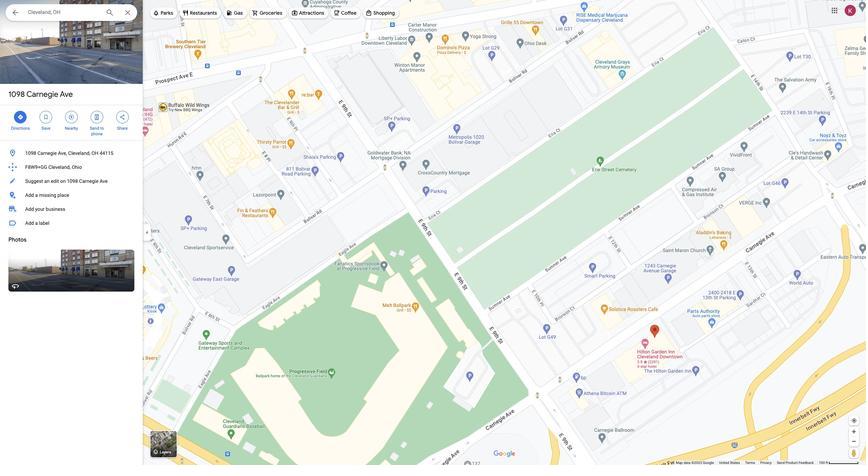 Task type: locate. For each thing, give the bounding box(es) containing it.
2 vertical spatial 1098
[[67, 179, 78, 184]]

send inside 'send product feedback' button
[[778, 462, 786, 466]]

2 add from the top
[[25, 207, 34, 212]]

parks
[[161, 10, 173, 16]]

send
[[90, 126, 99, 131], [778, 462, 786, 466]]

1 vertical spatial 1098
[[25, 151, 36, 156]]

ave
[[60, 90, 73, 99], [100, 179, 108, 184]]

1098 carnegie ave, cleveland, oh 44115 button
[[0, 146, 143, 160]]

0 vertical spatial a
[[35, 193, 38, 198]]

send inside send to phone
[[90, 126, 99, 131]]

united states button
[[720, 461, 741, 466]]

1 add from the top
[[25, 193, 34, 198]]

add
[[25, 193, 34, 198], [25, 207, 34, 212], [25, 221, 34, 226]]

send product feedback
[[778, 462, 815, 466]]

a for missing
[[35, 193, 38, 198]]


[[68, 113, 75, 121]]

google
[[704, 462, 715, 466]]

1 vertical spatial carnegie
[[37, 151, 57, 156]]

oh
[[92, 151, 98, 156]]

add left label
[[25, 221, 34, 226]]

zoom in image
[[852, 430, 857, 435]]

show your location image
[[852, 418, 858, 425]]

a inside button
[[35, 193, 38, 198]]

add inside 'button'
[[25, 221, 34, 226]]

carnegie
[[26, 90, 58, 99], [37, 151, 57, 156], [79, 179, 99, 184]]

0 vertical spatial cleveland,
[[68, 151, 90, 156]]

directions
[[11, 126, 30, 131]]

suggest an edit on 1098 carnegie ave button
[[0, 174, 143, 188]]

0 horizontal spatial send
[[90, 126, 99, 131]]

0 horizontal spatial ave
[[60, 90, 73, 99]]

map
[[677, 462, 683, 466]]

1 vertical spatial send
[[778, 462, 786, 466]]

united
[[720, 462, 730, 466]]

None field
[[28, 8, 100, 16]]

footer inside google maps element
[[677, 461, 820, 466]]

100 ft button
[[820, 462, 860, 466]]

privacy button
[[761, 461, 772, 466]]


[[119, 113, 126, 121]]

1 horizontal spatial ave
[[100, 179, 108, 184]]

groceries
[[260, 10, 283, 16]]

footer containing map data ©2023 google
[[677, 461, 820, 466]]

add a missing place
[[25, 193, 69, 198]]

parks button
[[150, 5, 177, 21]]

1 horizontal spatial send
[[778, 462, 786, 466]]

show street view coverage image
[[850, 448, 860, 459]]

suggest an edit on 1098 carnegie ave
[[25, 179, 108, 184]]

carnegie up 
[[26, 90, 58, 99]]

photos
[[8, 237, 27, 244]]

send left the product
[[778, 462, 786, 466]]

states
[[731, 462, 741, 466]]

carnegie for ave,
[[37, 151, 57, 156]]

add inside button
[[25, 193, 34, 198]]

an
[[44, 179, 50, 184]]

to
[[100, 126, 104, 131]]

1098 up "f8w9+gg" on the top left
[[25, 151, 36, 156]]

cleveland, up ohio
[[68, 151, 90, 156]]

groceries button
[[249, 5, 287, 21]]

2 a from the top
[[35, 221, 38, 226]]

 search field
[[6, 4, 137, 22]]

ft
[[827, 462, 829, 466]]

a
[[35, 193, 38, 198], [35, 221, 38, 226]]

carnegie down ohio
[[79, 179, 99, 184]]

nearby
[[65, 126, 78, 131]]

1 vertical spatial cleveland,
[[48, 165, 71, 170]]

1098 up 
[[8, 90, 25, 99]]

add for add a missing place
[[25, 193, 34, 198]]

label
[[39, 221, 49, 226]]

cleveland, down ave,
[[48, 165, 71, 170]]

1 vertical spatial add
[[25, 207, 34, 212]]

1 a from the top
[[35, 193, 38, 198]]

0 vertical spatial carnegie
[[26, 90, 58, 99]]

1 horizontal spatial 1098
[[25, 151, 36, 156]]

send for send product feedback
[[778, 462, 786, 466]]

a left missing
[[35, 193, 38, 198]]

2 vertical spatial carnegie
[[79, 179, 99, 184]]

add for add a label
[[25, 221, 34, 226]]


[[11, 8, 20, 18]]

0 vertical spatial add
[[25, 193, 34, 198]]

cleveland,
[[68, 151, 90, 156], [48, 165, 71, 170]]

ave down 44115
[[100, 179, 108, 184]]

3 add from the top
[[25, 221, 34, 226]]

1098 carnegie ave, cleveland, oh 44115
[[25, 151, 113, 156]]

0 horizontal spatial 1098
[[8, 90, 25, 99]]

2 horizontal spatial 1098
[[67, 179, 78, 184]]

suggest
[[25, 179, 43, 184]]

1098 right on
[[67, 179, 78, 184]]

a inside 'button'
[[35, 221, 38, 226]]

ave up '' on the left
[[60, 90, 73, 99]]

add down suggest
[[25, 193, 34, 198]]

a left label
[[35, 221, 38, 226]]

send product feedback button
[[778, 461, 815, 466]]

collapse side panel image
[[143, 229, 151, 237]]

add left your
[[25, 207, 34, 212]]

1098 carnegie ave main content
[[0, 0, 143, 466]]

carnegie left ave,
[[37, 151, 57, 156]]

1098
[[8, 90, 25, 99], [25, 151, 36, 156], [67, 179, 78, 184]]

0 vertical spatial 1098
[[8, 90, 25, 99]]


[[43, 113, 49, 121]]

add for add your business
[[25, 207, 34, 212]]

0 vertical spatial send
[[90, 126, 99, 131]]

attractions
[[299, 10, 325, 16]]

1 vertical spatial ave
[[100, 179, 108, 184]]

send up phone
[[90, 126, 99, 131]]

f8w9+gg cleveland, ohio
[[25, 165, 82, 170]]

2 vertical spatial add
[[25, 221, 34, 226]]

1 vertical spatial a
[[35, 221, 38, 226]]

feedback
[[799, 462, 815, 466]]

google maps element
[[0, 0, 867, 466]]

footer
[[677, 461, 820, 466]]

business
[[46, 207, 65, 212]]

data
[[684, 462, 691, 466]]

attractions button
[[289, 5, 329, 21]]

cleveland, inside 1098 carnegie ave, cleveland, oh 44115 button
[[68, 151, 90, 156]]

none field inside cleveland, oh field
[[28, 8, 100, 16]]



Task type: describe. For each thing, give the bounding box(es) containing it.
shopping button
[[363, 5, 400, 21]]

coffee button
[[331, 5, 361, 21]]

save
[[41, 126, 50, 131]]

1098 for 1098 carnegie ave
[[8, 90, 25, 99]]

terms button
[[746, 461, 756, 466]]

your
[[35, 207, 45, 212]]

place
[[57, 193, 69, 198]]

map data ©2023 google
[[677, 462, 715, 466]]

send to phone
[[90, 126, 104, 137]]

coffee
[[341, 10, 357, 16]]

shopping
[[374, 10, 395, 16]]

share
[[117, 126, 128, 131]]

google account: kenny nguyen  
(kenny.nguyen@adept.ai) image
[[846, 5, 857, 16]]

100 ft
[[820, 462, 829, 466]]

layers
[[160, 451, 171, 455]]

ave,
[[58, 151, 67, 156]]

edit
[[51, 179, 59, 184]]

restaurants button
[[180, 5, 221, 21]]

cleveland, inside f8w9+gg cleveland, ohio button
[[48, 165, 71, 170]]

add a label button
[[0, 216, 143, 230]]


[[17, 113, 24, 121]]

terms
[[746, 462, 756, 466]]

add a label
[[25, 221, 49, 226]]

 button
[[6, 4, 25, 22]]

100
[[820, 462, 826, 466]]

send for send to phone
[[90, 126, 99, 131]]

ave inside button
[[100, 179, 108, 184]]

carnegie for ave
[[26, 90, 58, 99]]

privacy
[[761, 462, 772, 466]]

f8w9+gg
[[25, 165, 47, 170]]

f8w9+gg cleveland, ohio button
[[0, 160, 143, 174]]

phone
[[91, 132, 103, 137]]

1098 carnegie ave
[[8, 90, 73, 99]]

actions for 1098 carnegie ave region
[[0, 105, 143, 140]]

on
[[60, 179, 66, 184]]

add your business link
[[0, 202, 143, 216]]

Cleveland, OH field
[[6, 4, 137, 21]]

44115
[[100, 151, 113, 156]]

united states
[[720, 462, 741, 466]]

©2023
[[692, 462, 703, 466]]

0 vertical spatial ave
[[60, 90, 73, 99]]

gas button
[[224, 5, 247, 21]]


[[94, 113, 100, 121]]

add a missing place button
[[0, 188, 143, 202]]

1098 for 1098 carnegie ave, cleveland, oh 44115
[[25, 151, 36, 156]]

missing
[[39, 193, 56, 198]]

add your business
[[25, 207, 65, 212]]

restaurants
[[190, 10, 217, 16]]

product
[[786, 462, 799, 466]]

zoom out image
[[852, 440, 857, 445]]

gas
[[234, 10, 243, 16]]

a for label
[[35, 221, 38, 226]]

ohio
[[72, 165, 82, 170]]



Task type: vqa. For each thing, say whether or not it's contained in the screenshot.
 BUTTON
yes



